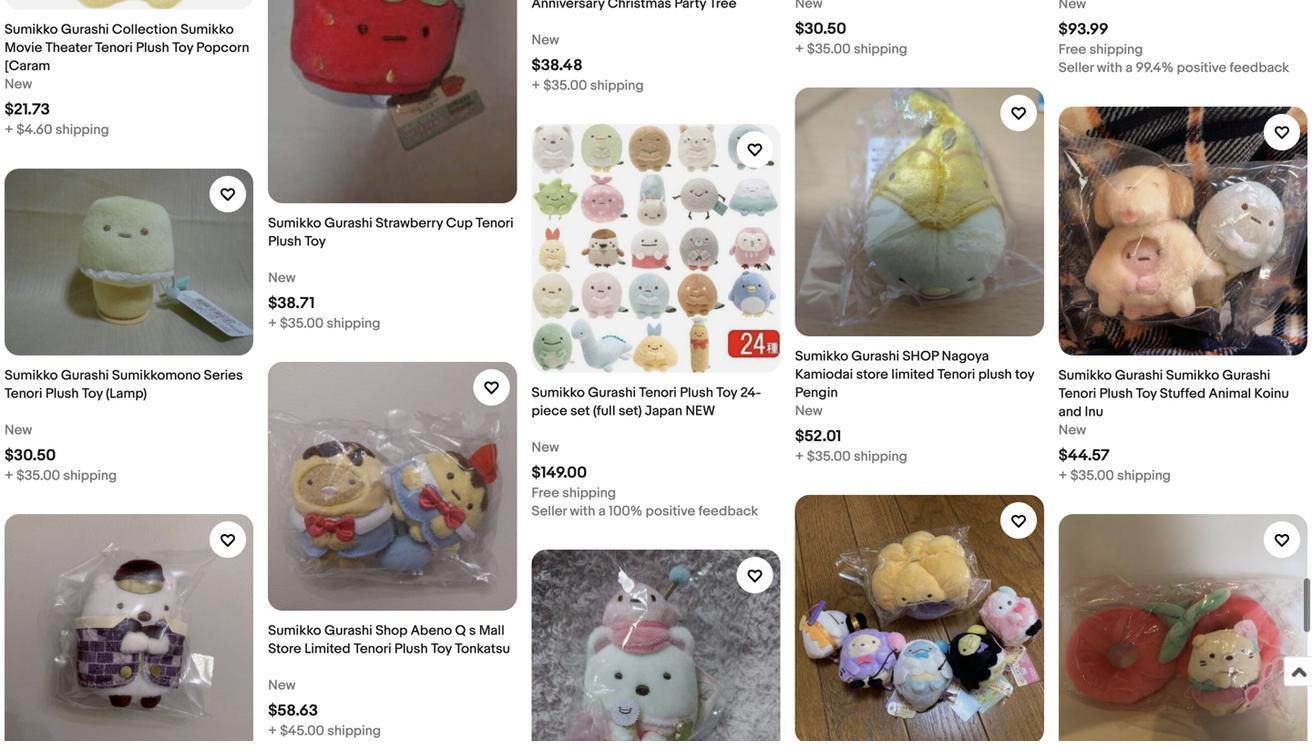 Task type: describe. For each thing, give the bounding box(es) containing it.
toy
[[1016, 367, 1035, 383]]

shipping inside new $30.50 + $35.00 shipping
[[63, 468, 117, 484]]

sumikko for sumikko gurashi tenori plush toy 24- piece set (full set) japan new
[[532, 385, 585, 401]]

plush inside the sumikko gurashi strawberry cup tenori plush toy
[[268, 233, 302, 250]]

shipping inside sumikko gurashi collection sumikko movie theater tenori plush toy popcorn [caram new $21.73 + $4.60 shipping
[[55, 122, 109, 138]]

seller inside new $149.00 free shipping seller with a 100% positive feedback
[[532, 503, 567, 520]]

+ inside new $38.48 + $35.00 shipping
[[532, 78, 541, 94]]

new inside sumikko gurashi shop nagoya kamiodai store limited tenori plush toy pengin new $52.01 + $35.00 shipping
[[796, 403, 823, 419]]

new $38.48 + $35.00 shipping
[[532, 32, 644, 94]]

$30.50 inside new $30.50 + $35.00 shipping
[[5, 446, 56, 465]]

new $149.00 free shipping seller with a 100% positive feedback
[[532, 440, 759, 520]]

new inside 'sumikko gurashi sumikko gurashi tenori plush toy stuffed animal koinu and inu new $44.57 + $35.00 shipping'
[[1059, 422, 1087, 439]]

limited
[[892, 367, 935, 383]]

new text field for $30.50
[[5, 421, 32, 439]]

new text field up $38.48 text box
[[532, 31, 560, 49]]

free inside new $149.00 free shipping seller with a 100% positive feedback
[[532, 485, 560, 502]]

popcorn
[[196, 40, 249, 56]]

(lamp)
[[106, 385, 147, 402]]

set
[[571, 403, 590, 419]]

sumikkomono
[[112, 367, 201, 384]]

sumikko for sumikko gurashi shop abeno q s mall store limited tenori plush toy tonkatsu
[[268, 623, 322, 639]]

a inside free shipping seller with a 99.4% positive feedback
[[1126, 60, 1133, 76]]

tenori inside sumikko gurashi sumikkomono series tenori plush toy (lamp)
[[5, 385, 42, 402]]

1 vertical spatial free shipping text field
[[532, 484, 616, 502]]

gurashi for sumikko gurashi shop nagoya kamiodai store limited tenori plush toy pengin new $52.01 + $35.00 shipping
[[852, 348, 900, 365]]

new inside sumikko gurashi collection sumikko movie theater tenori plush toy popcorn [caram new $21.73 + $4.60 shipping
[[5, 76, 32, 92]]

$30.50 text field
[[5, 446, 56, 465]]

feedback inside free shipping seller with a 99.4% positive feedback
[[1230, 60, 1290, 76]]

$58.63
[[268, 702, 318, 721]]

gurashi for sumikko gurashi shop abeno q s mall store limited tenori plush toy tonkatsu
[[325, 623, 373, 639]]

new text field for $52.01
[[796, 402, 823, 420]]

tenori inside sumikko gurashi shop nagoya kamiodai store limited tenori plush toy pengin new $52.01 + $35.00 shipping
[[938, 367, 976, 383]]

Seller with a 99.4% positive feedback text field
[[1059, 59, 1290, 77]]

sumikko for sumikko gurashi collection sumikko movie theater tenori plush toy popcorn [caram new $21.73 + $4.60 shipping
[[5, 21, 58, 38]]

plush inside sumikko gurashi shop abeno q s mall store limited tenori plush toy tonkatsu
[[395, 641, 428, 657]]

$45.00
[[280, 723, 324, 740]]

feedback inside new $149.00 free shipping seller with a 100% positive feedback
[[699, 503, 759, 520]]

+ inside sumikko gurashi shop nagoya kamiodai store limited tenori plush toy pengin new $52.01 + $35.00 shipping
[[796, 449, 804, 465]]

[caram
[[5, 58, 50, 74]]

$52.01 text field
[[796, 427, 842, 446]]

sumikko gurashi strawberry cup tenori plush toy
[[268, 215, 514, 250]]

gurashi for sumikko gurashi tenori plush toy 24- piece set (full set) japan new
[[588, 385, 636, 401]]

shop
[[903, 348, 939, 365]]

gurashi for sumikko gurashi strawberry cup tenori plush toy
[[325, 215, 373, 231]]

sumikko gurashi sumikkomono series tenori plush toy (lamp)
[[5, 367, 243, 402]]

new inside new $38.48 + $35.00 shipping
[[532, 32, 560, 48]]

shipping inside new $38.71 + $35.00 shipping
[[327, 315, 381, 332]]

gurashi up animal
[[1223, 368, 1271, 384]]

+ $35.00 shipping text field for $52.01
[[796, 448, 908, 466]]

a inside new $149.00 free shipping seller with a 100% positive feedback
[[599, 503, 606, 520]]

$30.50 text field
[[796, 20, 847, 39]]

abeno
[[411, 623, 452, 639]]

limited
[[305, 641, 351, 657]]

koinu
[[1255, 386, 1290, 402]]

toy inside sumikko gurashi tenori plush toy 24- piece set (full set) japan new
[[717, 385, 738, 401]]

$149.00
[[532, 464, 587, 483]]

$149.00 text field
[[532, 464, 587, 483]]

store
[[268, 641, 302, 657]]

kamiodai
[[796, 367, 854, 383]]

99.4%
[[1136, 60, 1174, 76]]

+ $35.00 shipping text field for $38.71
[[268, 314, 381, 333]]

shipping inside new $38.48 + $35.00 shipping
[[591, 78, 644, 94]]

sumikko for sumikko gurashi sumikko gurashi tenori plush toy stuffed animal koinu and inu new $44.57 + $35.00 shipping
[[1059, 368, 1113, 384]]

seller inside free shipping seller with a 99.4% positive feedback
[[1059, 60, 1094, 76]]

+ $35.00 shipping text field for $44.57
[[1059, 467, 1172, 485]]

gurashi for sumikko gurashi sumikko gurashi tenori plush toy stuffed animal koinu and inu new $44.57 + $35.00 shipping
[[1116, 368, 1164, 384]]

toy inside sumikko gurashi shop abeno q s mall store limited tenori plush toy tonkatsu
[[431, 641, 452, 657]]

100%
[[609, 503, 643, 520]]

free shipping seller with a 99.4% positive feedback
[[1059, 41, 1290, 76]]

1 horizontal spatial free shipping text field
[[1059, 40, 1144, 59]]

+ $35.00 shipping
[[796, 41, 908, 58]]

japan
[[645, 403, 683, 419]]

free inside free shipping seller with a 99.4% positive feedback
[[1059, 41, 1087, 58]]

plush inside sumikko gurashi sumikkomono series tenori plush toy (lamp)
[[45, 385, 79, 402]]

with inside free shipping seller with a 99.4% positive feedback
[[1098, 60, 1123, 76]]

toy inside sumikko gurashi collection sumikko movie theater tenori plush toy popcorn [caram new $21.73 + $4.60 shipping
[[172, 40, 193, 56]]

$21.73 text field
[[5, 100, 50, 119]]

tenori inside sumikko gurashi collection sumikko movie theater tenori plush toy popcorn [caram new $21.73 + $4.60 shipping
[[95, 40, 133, 56]]

toy inside 'sumikko gurashi sumikko gurashi tenori plush toy stuffed animal koinu and inu new $44.57 + $35.00 shipping'
[[1137, 386, 1158, 402]]

theater
[[45, 40, 92, 56]]

plush
[[979, 367, 1013, 383]]

mall
[[479, 623, 505, 639]]

new inside new $30.50 + $35.00 shipping
[[5, 422, 32, 438]]

+ inside new $30.50 + $35.00 shipping
[[5, 468, 13, 484]]

inu
[[1085, 404, 1104, 420]]

new text field for $149.00
[[532, 439, 560, 457]]

+ inside 'sumikko gurashi sumikko gurashi tenori plush toy stuffed animal koinu and inu new $44.57 + $35.00 shipping'
[[1059, 468, 1068, 484]]

tenori inside sumikko gurashi tenori plush toy 24- piece set (full set) japan new
[[639, 385, 677, 401]]

new inside new $38.71 + $35.00 shipping
[[268, 270, 296, 286]]

+ inside text field
[[796, 41, 804, 58]]

sumikko gurashi shop abeno q s mall store limited tenori plush toy tonkatsu
[[268, 623, 510, 657]]

sumikko gurashi sumikko gurashi tenori plush toy stuffed animal koinu and inu new $44.57 + $35.00 shipping
[[1059, 368, 1290, 484]]



Task type: vqa. For each thing, say whether or not it's contained in the screenshot.
Press enter to select UPS Worldwide Expedited "list item"
no



Task type: locate. For each thing, give the bounding box(es) containing it.
s
[[469, 623, 476, 639]]

gurashi up (lamp)
[[61, 367, 109, 384]]

new up $38.48 text box
[[532, 32, 560, 48]]

sumikko gurashi shop nagoya kamiodai store limited tenori plush toy pengin new $52.01 + $35.00 shipping
[[796, 348, 1035, 465]]

gurashi up (full
[[588, 385, 636, 401]]

gurashi inside sumikko gurashi shop abeno q s mall store limited tenori plush toy tonkatsu
[[325, 623, 373, 639]]

shipping
[[854, 41, 908, 58], [1090, 41, 1144, 58], [591, 78, 644, 94], [55, 122, 109, 138], [327, 315, 381, 332], [854, 449, 908, 465], [63, 468, 117, 484], [1118, 468, 1172, 484], [563, 485, 616, 502], [328, 723, 381, 740]]

+ $35.00 shipping text field down $30.50 text box
[[5, 467, 117, 485]]

new
[[686, 403, 716, 419]]

toy
[[172, 40, 193, 56], [305, 233, 326, 250], [717, 385, 738, 401], [82, 385, 103, 402], [1137, 386, 1158, 402], [431, 641, 452, 657]]

tenori down collection
[[95, 40, 133, 56]]

0 vertical spatial free shipping text field
[[1059, 40, 1144, 59]]

free down $93.99
[[1059, 41, 1087, 58]]

+ down $30.50 text box
[[5, 468, 13, 484]]

series
[[204, 367, 243, 384]]

$4.60
[[16, 122, 52, 138]]

sumikko up $38.71 at the top left of page
[[268, 215, 322, 231]]

seller
[[1059, 60, 1094, 76], [532, 503, 567, 520]]

$35.00 inside new $38.48 + $35.00 shipping
[[544, 78, 588, 94]]

new $58.63 + $45.00 shipping
[[268, 678, 381, 740]]

new $30.50 + $35.00 shipping
[[5, 422, 117, 484]]

plush up new $30.50 + $35.00 shipping
[[45, 385, 79, 402]]

toy inside the sumikko gurashi strawberry cup tenori plush toy
[[305, 233, 326, 250]]

sumikko inside sumikko gurashi sumikkomono series tenori plush toy (lamp)
[[5, 367, 58, 384]]

sumikko inside sumikko gurashi shop abeno q s mall store limited tenori plush toy tonkatsu
[[268, 623, 322, 639]]

animal
[[1209, 386, 1252, 402]]

sumikko up inu
[[1059, 368, 1113, 384]]

1 horizontal spatial positive
[[1177, 60, 1227, 76]]

toy up new $38.71 + $35.00 shipping
[[305, 233, 326, 250]]

2 horizontal spatial + $35.00 shipping text field
[[1059, 467, 1172, 485]]

0 vertical spatial new text field
[[5, 75, 32, 93]]

plush up inu
[[1100, 386, 1134, 402]]

new up $58.63
[[268, 678, 296, 694]]

new $38.71 + $35.00 shipping
[[268, 270, 381, 332]]

0 vertical spatial with
[[1098, 60, 1123, 76]]

$35.00 down $30.50 text field
[[807, 41, 851, 58]]

2 vertical spatial new text field
[[268, 677, 296, 695]]

shipping inside 'sumikko gurashi sumikko gurashi tenori plush toy stuffed animal koinu and inu new $44.57 + $35.00 shipping'
[[1118, 468, 1172, 484]]

free
[[1059, 41, 1087, 58], [532, 485, 560, 502]]

0 vertical spatial free
[[1059, 41, 1087, 58]]

sumikko up stuffed
[[1167, 368, 1220, 384]]

$38.48
[[532, 56, 583, 75]]

+
[[796, 41, 804, 58], [532, 78, 541, 94], [5, 122, 13, 138], [268, 315, 277, 332], [796, 449, 804, 465], [5, 468, 13, 484], [1059, 468, 1068, 484], [268, 723, 277, 740]]

0 horizontal spatial $30.50
[[5, 446, 56, 465]]

tenori right the cup in the top left of the page
[[476, 215, 514, 231]]

toy left (lamp)
[[82, 385, 103, 402]]

gurashi up stuffed
[[1116, 368, 1164, 384]]

stuffed
[[1161, 386, 1206, 402]]

+ down $30.50 text field
[[796, 41, 804, 58]]

+ $35.00 shipping text field down $44.57 text box
[[1059, 467, 1172, 485]]

sumikko for sumikko gurashi shop nagoya kamiodai store limited tenori plush toy pengin new $52.01 + $35.00 shipping
[[796, 348, 849, 365]]

sumikko for sumikko gurashi sumikkomono series tenori plush toy (lamp)
[[5, 367, 58, 384]]

seller down $93.99
[[1059, 60, 1094, 76]]

new text field up $149.00 text box
[[532, 439, 560, 457]]

1 vertical spatial free
[[532, 485, 560, 502]]

1 vertical spatial seller
[[532, 503, 567, 520]]

sumikko up $30.50 text box
[[5, 367, 58, 384]]

new inside new $149.00 free shipping seller with a 100% positive feedback
[[532, 440, 560, 456]]

$35.00 down $38.48 text box
[[544, 78, 588, 94]]

sumikko gurashi tenori plush toy 24- piece set (full set) japan new
[[532, 385, 762, 419]]

+ $35.00 shipping text field down $30.50 text field
[[796, 40, 908, 58]]

new up $149.00 text box
[[532, 440, 560, 456]]

$35.00 inside new $30.50 + $35.00 shipping
[[16, 468, 60, 484]]

sumikko up movie
[[5, 21, 58, 38]]

gurashi inside sumikko gurashi collection sumikko movie theater tenori plush toy popcorn [caram new $21.73 + $4.60 shipping
[[61, 21, 109, 38]]

$52.01
[[796, 427, 842, 446]]

1 horizontal spatial seller
[[1059, 60, 1094, 76]]

toy inside sumikko gurashi sumikkomono series tenori plush toy (lamp)
[[82, 385, 103, 402]]

+ inside new $38.71 + $35.00 shipping
[[268, 315, 277, 332]]

toy left stuffed
[[1137, 386, 1158, 402]]

1 vertical spatial new text field
[[5, 421, 32, 439]]

new text field for $21.73
[[5, 75, 32, 93]]

strawberry
[[376, 215, 443, 231]]

$35.00 inside sumikko gurashi shop nagoya kamiodai store limited tenori plush toy pengin new $52.01 + $35.00 shipping
[[807, 449, 851, 465]]

positive
[[1177, 60, 1227, 76], [646, 503, 696, 520]]

$35.00 inside 'sumikko gurashi sumikko gurashi tenori plush toy stuffed animal koinu and inu new $44.57 + $35.00 shipping'
[[1071, 468, 1115, 484]]

+ down $38.48 text box
[[532, 78, 541, 94]]

sumikko gurashi collection sumikko movie theater tenori plush toy popcorn [caram new $21.73 + $4.60 shipping
[[5, 21, 249, 138]]

1 horizontal spatial feedback
[[1230, 60, 1290, 76]]

sumikko inside sumikko gurashi tenori plush toy 24- piece set (full set) japan new
[[532, 385, 585, 401]]

0 vertical spatial $30.50
[[796, 20, 847, 39]]

+ down '$52.01'
[[796, 449, 804, 465]]

+ down $44.57
[[1059, 468, 1068, 484]]

plush inside 'sumikko gurashi sumikko gurashi tenori plush toy stuffed animal koinu and inu new $44.57 + $35.00 shipping'
[[1100, 386, 1134, 402]]

$21.73
[[5, 100, 50, 119]]

24-
[[741, 385, 762, 401]]

gurashi
[[61, 21, 109, 38], [325, 215, 373, 231], [852, 348, 900, 365], [61, 367, 109, 384], [1116, 368, 1164, 384], [1223, 368, 1271, 384], [588, 385, 636, 401], [325, 623, 373, 639]]

with left '99.4%'
[[1098, 60, 1123, 76]]

0 horizontal spatial feedback
[[699, 503, 759, 520]]

new text field for $58.63
[[268, 677, 296, 695]]

1 vertical spatial with
[[570, 503, 596, 520]]

tenori
[[95, 40, 133, 56], [476, 215, 514, 231], [938, 367, 976, 383], [639, 385, 677, 401], [5, 385, 42, 402], [1059, 386, 1097, 402], [354, 641, 392, 657]]

+ $35.00 shipping text field
[[796, 40, 908, 58], [268, 314, 381, 333], [796, 448, 908, 466]]

0 vertical spatial feedback
[[1230, 60, 1290, 76]]

1 horizontal spatial free
[[1059, 41, 1087, 58]]

1 horizontal spatial $30.50
[[796, 20, 847, 39]]

0 vertical spatial seller
[[1059, 60, 1094, 76]]

sumikko up kamiodai
[[796, 348, 849, 365]]

piece
[[532, 403, 568, 419]]

0 vertical spatial + $35.00 shipping text field
[[796, 40, 908, 58]]

plush inside sumikko gurashi collection sumikko movie theater tenori plush toy popcorn [caram new $21.73 + $4.60 shipping
[[136, 40, 169, 56]]

0 horizontal spatial free
[[532, 485, 560, 502]]

+ down $58.63
[[268, 723, 277, 740]]

free shipping text field down $149.00 text box
[[532, 484, 616, 502]]

(full
[[593, 403, 616, 419]]

sumikko inside the sumikko gurashi strawberry cup tenori plush toy
[[268, 215, 322, 231]]

1 vertical spatial a
[[599, 503, 606, 520]]

sumikko
[[5, 21, 58, 38], [181, 21, 234, 38], [268, 215, 322, 231], [796, 348, 849, 365], [5, 367, 58, 384], [1059, 368, 1113, 384], [1167, 368, 1220, 384], [532, 385, 585, 401], [268, 623, 322, 639]]

shop
[[376, 623, 408, 639]]

tenori inside sumikko gurashi shop abeno q s mall store limited tenori plush toy tonkatsu
[[354, 641, 392, 657]]

+ $45.00 shipping text field
[[268, 722, 381, 740]]

free shipping text field down $93.99
[[1059, 40, 1144, 59]]

plush
[[136, 40, 169, 56], [268, 233, 302, 250], [680, 385, 714, 401], [45, 385, 79, 402], [1100, 386, 1134, 402], [395, 641, 428, 657]]

shipping inside free shipping seller with a 99.4% positive feedback
[[1090, 41, 1144, 58]]

new text field down pengin
[[796, 402, 823, 420]]

$35.00 inside new $38.71 + $35.00 shipping
[[280, 315, 324, 332]]

a left '99.4%'
[[1126, 60, 1133, 76]]

New text field
[[5, 75, 32, 93], [5, 421, 32, 439], [268, 677, 296, 695]]

+ down $38.71 at the top left of page
[[268, 315, 277, 332]]

with
[[1098, 60, 1123, 76], [570, 503, 596, 520]]

+ inside sumikko gurashi collection sumikko movie theater tenori plush toy popcorn [caram new $21.73 + $4.60 shipping
[[5, 122, 13, 138]]

$35.00
[[807, 41, 851, 58], [544, 78, 588, 94], [280, 315, 324, 332], [807, 449, 851, 465], [16, 468, 60, 484], [1071, 468, 1115, 484]]

set)
[[619, 403, 642, 419]]

1 horizontal spatial a
[[1126, 60, 1133, 76]]

toy left popcorn at the left of page
[[172, 40, 193, 56]]

0 horizontal spatial with
[[570, 503, 596, 520]]

$44.57
[[1059, 446, 1110, 466]]

new text field up $58.63
[[268, 677, 296, 695]]

$44.57 text field
[[1059, 446, 1110, 466]]

plush up $38.71 at the top left of page
[[268, 233, 302, 250]]

gurashi up limited
[[325, 623, 373, 639]]

cup
[[446, 215, 473, 231]]

1 vertical spatial + $35.00 shipping text field
[[268, 314, 381, 333]]

gurashi up store
[[852, 348, 900, 365]]

and
[[1059, 404, 1082, 420]]

tenori inside 'sumikko gurashi sumikko gurashi tenori plush toy stuffed animal koinu and inu new $44.57 + $35.00 shipping'
[[1059, 386, 1097, 402]]

collection
[[112, 21, 178, 38]]

$38.71
[[268, 294, 315, 313]]

Seller with a 100% positive feedback text field
[[532, 502, 759, 521]]

sumikko for sumikko gurashi strawberry cup tenori plush toy
[[268, 215, 322, 231]]

seller down $149.00 text box
[[532, 503, 567, 520]]

new up $30.50 text box
[[5, 422, 32, 438]]

0 vertical spatial a
[[1126, 60, 1133, 76]]

0 horizontal spatial a
[[599, 503, 606, 520]]

store
[[857, 367, 889, 383]]

tenori inside the sumikko gurashi strawberry cup tenori plush toy
[[476, 215, 514, 231]]

sumikko up popcorn at the left of page
[[181, 21, 234, 38]]

gurashi up "theater"
[[61, 21, 109, 38]]

$35.00 down '$52.01'
[[807, 449, 851, 465]]

sumikko inside sumikko gurashi shop nagoya kamiodai store limited tenori plush toy pengin new $52.01 + $35.00 shipping
[[796, 348, 849, 365]]

$58.63 text field
[[268, 702, 318, 721]]

plush inside sumikko gurashi tenori plush toy 24- piece set (full set) japan new
[[680, 385, 714, 401]]

plush up new
[[680, 385, 714, 401]]

sumikko up the piece
[[532, 385, 585, 401]]

new text field down the and
[[1059, 421, 1087, 440]]

with left 100%
[[570, 503, 596, 520]]

1 vertical spatial feedback
[[699, 503, 759, 520]]

+ $35.00 shipping text field
[[532, 77, 644, 95], [5, 467, 117, 485], [1059, 467, 1172, 485]]

New text field
[[532, 31, 560, 49], [268, 269, 296, 287], [796, 402, 823, 420], [1059, 421, 1087, 440], [532, 439, 560, 457]]

new down pengin
[[796, 403, 823, 419]]

0 vertical spatial positive
[[1177, 60, 1227, 76]]

new
[[532, 32, 560, 48], [5, 76, 32, 92], [268, 270, 296, 286], [796, 403, 823, 419], [5, 422, 32, 438], [1059, 422, 1087, 439], [532, 440, 560, 456], [268, 678, 296, 694]]

$93.99
[[1059, 20, 1109, 39]]

+ $4.60 shipping text field
[[5, 121, 109, 139]]

feedback
[[1230, 60, 1290, 76], [699, 503, 759, 520]]

new text field down [caram
[[5, 75, 32, 93]]

0 horizontal spatial free shipping text field
[[532, 484, 616, 502]]

Free shipping text field
[[1059, 40, 1144, 59], [532, 484, 616, 502]]

tenori up the and
[[1059, 386, 1097, 402]]

+ $35.00 shipping text field down the $38.48
[[532, 77, 644, 95]]

0 horizontal spatial + $35.00 shipping text field
[[5, 467, 117, 485]]

a
[[1126, 60, 1133, 76], [599, 503, 606, 520]]

+ $35.00 shipping text field down '$52.01'
[[796, 448, 908, 466]]

new text field up $30.50 text box
[[5, 421, 32, 439]]

new text field up $38.71 at the top left of page
[[268, 269, 296, 287]]

new down the and
[[1059, 422, 1087, 439]]

new up $38.71 at the top left of page
[[268, 270, 296, 286]]

$38.71 text field
[[268, 294, 315, 313]]

movie
[[5, 40, 42, 56]]

new text field for $44.57
[[1059, 421, 1087, 440]]

plush down shop
[[395, 641, 428, 657]]

tonkatsu
[[455, 641, 510, 657]]

1 horizontal spatial + $35.00 shipping text field
[[532, 77, 644, 95]]

tenori down shop
[[354, 641, 392, 657]]

$30.50
[[796, 20, 847, 39], [5, 446, 56, 465]]

pengin
[[796, 385, 838, 401]]

$38.48 text field
[[532, 56, 583, 75]]

1 vertical spatial positive
[[646, 503, 696, 520]]

gurashi for sumikko gurashi collection sumikko movie theater tenori plush toy popcorn [caram new $21.73 + $4.60 shipping
[[61, 21, 109, 38]]

gurashi left "strawberry"
[[325, 215, 373, 231]]

new inside 'new $58.63 + $45.00 shipping'
[[268, 678, 296, 694]]

gurashi inside the sumikko gurashi strawberry cup tenori plush toy
[[325, 215, 373, 231]]

toy down abeno
[[431, 641, 452, 657]]

positive right '99.4%'
[[1177, 60, 1227, 76]]

shipping inside sumikko gurashi shop nagoya kamiodai store limited tenori plush toy pengin new $52.01 + $35.00 shipping
[[854, 449, 908, 465]]

free down $149.00
[[532, 485, 560, 502]]

tenori up $30.50 text box
[[5, 385, 42, 402]]

gurashi for sumikko gurashi sumikkomono series tenori plush toy (lamp)
[[61, 367, 109, 384]]

2 vertical spatial + $35.00 shipping text field
[[796, 448, 908, 466]]

$35.00 down $38.71 at the top left of page
[[280, 315, 324, 332]]

gurashi inside sumikko gurashi tenori plush toy 24- piece set (full set) japan new
[[588, 385, 636, 401]]

positive inside new $149.00 free shipping seller with a 100% positive feedback
[[646, 503, 696, 520]]

a left 100%
[[599, 503, 606, 520]]

gurashi inside sumikko gurashi shop nagoya kamiodai store limited tenori plush toy pengin new $52.01 + $35.00 shipping
[[852, 348, 900, 365]]

new text field for $38.71
[[268, 269, 296, 287]]

$93.99 text field
[[1059, 20, 1109, 39]]

tenori down nagoya
[[938, 367, 976, 383]]

1 horizontal spatial with
[[1098, 60, 1123, 76]]

sumikko up store
[[268, 623, 322, 639]]

gurashi inside sumikko gurashi sumikkomono series tenori plush toy (lamp)
[[61, 367, 109, 384]]

+ left $4.60 at the left of the page
[[5, 122, 13, 138]]

$35.00 down $44.57
[[1071, 468, 1115, 484]]

tenori up japan at the bottom of page
[[639, 385, 677, 401]]

shipping inside new $149.00 free shipping seller with a 100% positive feedback
[[563, 485, 616, 502]]

toy left 24-
[[717, 385, 738, 401]]

None text field
[[796, 0, 823, 13], [1059, 0, 1087, 13], [796, 0, 823, 13], [1059, 0, 1087, 13]]

nagoya
[[942, 348, 990, 365]]

+ $35.00 shipping text field for $30.50
[[5, 467, 117, 485]]

new down [caram
[[5, 76, 32, 92]]

q
[[455, 623, 466, 639]]

positive right 100%
[[646, 503, 696, 520]]

shipping inside 'new $58.63 + $45.00 shipping'
[[328, 723, 381, 740]]

1 vertical spatial $30.50
[[5, 446, 56, 465]]

0 horizontal spatial seller
[[532, 503, 567, 520]]

positive inside free shipping seller with a 99.4% positive feedback
[[1177, 60, 1227, 76]]

plush down collection
[[136, 40, 169, 56]]

+ inside 'new $58.63 + $45.00 shipping'
[[268, 723, 277, 740]]

with inside new $149.00 free shipping seller with a 100% positive feedback
[[570, 503, 596, 520]]

+ $35.00 shipping text field down the $38.71 'text box' at the top left of the page
[[268, 314, 381, 333]]

0 horizontal spatial positive
[[646, 503, 696, 520]]

$35.00 down $30.50 text box
[[16, 468, 60, 484]]



